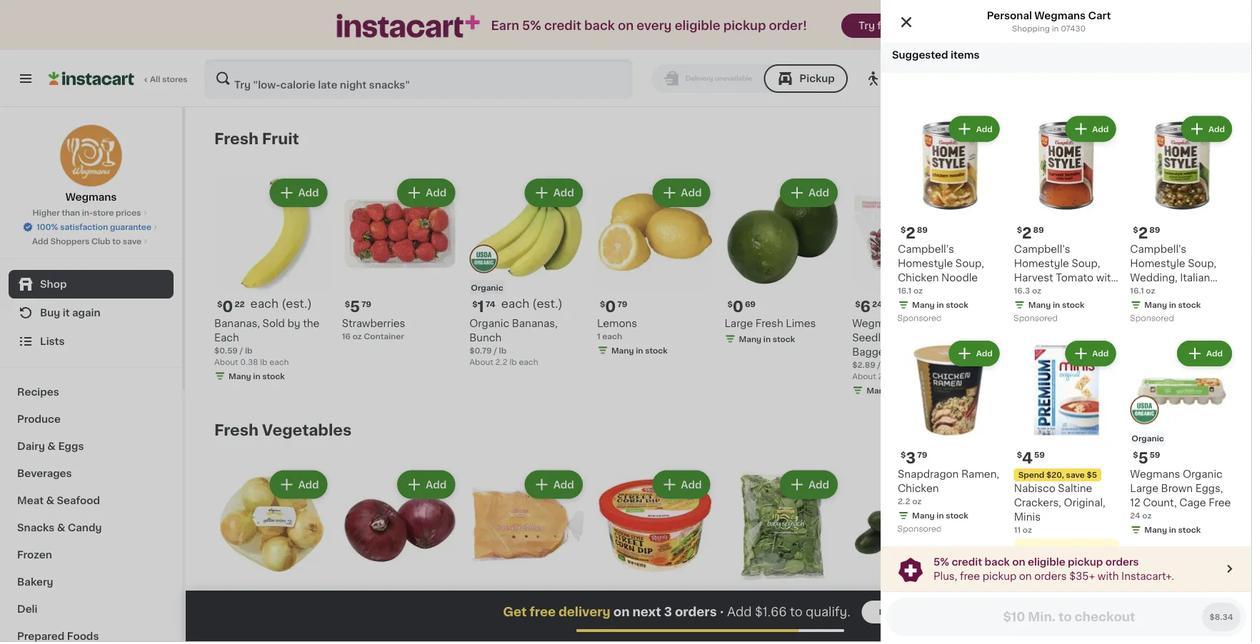 Task type: vqa. For each thing, say whether or not it's contained in the screenshot.
16.3
yes



Task type: locate. For each thing, give the bounding box(es) containing it.
orders for qualify.
[[675, 606, 717, 618]]

$ inside $ 4 59
[[1017, 451, 1022, 459]]

1 vertical spatial large
[[1131, 484, 1159, 494]]

many in stock for campbell's homestyle soup, chicken noodle
[[912, 301, 969, 309]]

$2.29
[[980, 624, 1003, 632]]

2 vertical spatial eligible
[[1028, 557, 1066, 567]]

love beets beets, perfectly pickled, sliced
[[1108, 610, 1198, 642]]

(est.) inside '$6.24 per package (estimated)' element
[[917, 298, 947, 310]]

2 horizontal spatial soup,
[[1188, 259, 1217, 269]]

2 vertical spatial fresh
[[214, 423, 259, 438]]

& left candy
[[57, 523, 65, 533]]

many in stock for campbell's homestyle soup, wedding, italian style
[[1145, 301, 1201, 309]]

all
[[150, 75, 160, 83]]

2.2 down the snapdragon
[[898, 498, 911, 505]]

on up $1.19 each (estimated) element
[[1019, 571, 1032, 581]]

each (est.) up the onions
[[1011, 590, 1073, 602]]

wegmans up 07430
[[1035, 11, 1086, 21]]

0 vertical spatial view
[[995, 73, 1022, 84]]

pack
[[980, 333, 1008, 343]]

homestyle inside campbell's homestyle soup, wedding, italian style
[[1131, 259, 1186, 269]]

main content
[[186, 107, 1253, 642]]

0 horizontal spatial $ 3 49
[[472, 591, 500, 606]]

24 right 6 on the top right of page
[[872, 300, 883, 308]]

1 horizontal spatial bananas,
[[512, 318, 558, 328]]

$ inside $ 0 22
[[217, 300, 222, 308]]

0 vertical spatial back
[[584, 20, 615, 32]]

1 vertical spatial with
[[1098, 571, 1119, 581]]

oz right 11
[[1023, 526, 1032, 534]]

stock for campbell's homestyle soup, chicken noodle
[[946, 301, 969, 309]]

view more
[[1074, 134, 1128, 144], [1074, 426, 1128, 436]]

more for 0
[[1101, 134, 1128, 144]]

0 vertical spatial with
[[1097, 273, 1118, 283]]

see
[[1021, 546, 1041, 556]]

0 vertical spatial to
[[112, 238, 121, 245]]

with right tomato
[[1097, 273, 1118, 283]]

wegmans organic large brown eggs, 12 count, cage free 24 oz
[[1131, 469, 1231, 520]]

orders up instacart+.
[[1106, 557, 1139, 567]]

view inside popup button
[[995, 73, 1022, 84]]

5 up 12
[[1139, 450, 1149, 465]]

view more down ready by 6:30pm link on the top
[[1074, 134, 1128, 144]]

at
[[929, 73, 940, 84]]

1 horizontal spatial bagged
[[1177, 333, 1216, 343]]

$ inside $ 3 79
[[901, 451, 906, 459]]

1 vertical spatial 4
[[605, 591, 616, 606]]

about inside bananas, sold by the each $0.59 / lb about 0.38 lb each
[[214, 358, 238, 366]]

1 for lemons 1 each
[[597, 332, 601, 340]]

1 horizontal spatial soup,
[[1072, 259, 1101, 269]]

each down the 'lemons'
[[603, 332, 622, 340]]

wegmans for clementines,
[[1108, 318, 1158, 328]]

0 vertical spatial items
[[951, 50, 980, 60]]

many for wegmans clementines, bagged
[[1122, 361, 1145, 369]]

in down noodle on the top right
[[937, 301, 944, 309]]

59 inside $ 4 59
[[1035, 451, 1045, 459]]

pickup left at
[[888, 73, 926, 84]]

grapes,
[[901, 333, 940, 343]]

produce link
[[9, 406, 174, 433]]

orders
[[1106, 557, 1139, 567], [1035, 571, 1067, 581], [675, 606, 717, 618]]

$ 1 63 each (est.)
[[345, 590, 436, 606]]

pickup up the $35+
[[1068, 557, 1103, 567]]

sponsored badge image up "clementines,"
[[1131, 315, 1174, 323]]

& for meat
[[46, 496, 54, 506]]

$ inside $ 2 29
[[728, 592, 733, 600]]

chicken inside snapdragon ramen, chicken 2.2 oz
[[898, 484, 939, 494]]

chicken up the /pkg (est.)
[[898, 273, 939, 283]]

1 vertical spatial view
[[1074, 134, 1099, 144]]

& for snacks
[[57, 523, 65, 533]]

chicken down the snapdragon
[[898, 484, 939, 494]]

(est.) up organic bananas, bunch $0.79 / lb about 2.2 lb each
[[532, 298, 563, 310]]

soup, inside campbell's homestyle soup, harvest tomato with basil
[[1072, 259, 1101, 269]]

by right ready
[[1100, 73, 1114, 84]]

many for campbell's homestyle soup, wedding, italian style
[[1145, 301, 1168, 309]]

0 vertical spatial view more button
[[1069, 124, 1144, 153]]

1 vertical spatial 5%
[[934, 557, 950, 567]]

plus,
[[934, 571, 958, 581]]

each inside bananas, sold by the each $0.59 / lb about 0.38 lb each
[[270, 358, 289, 366]]

view right farm
[[995, 73, 1022, 84]]

each down $1.74 each (estimated) element
[[519, 358, 538, 366]]

eggs
[[58, 442, 84, 452]]

79 inside $ 1 79
[[230, 592, 241, 600]]

large up 12
[[1131, 484, 1159, 494]]

campbell's inside campbell's homestyle soup, wedding, italian style
[[1131, 244, 1187, 254]]

1 vertical spatial $ 0 79
[[855, 591, 883, 606]]

cart
[[1089, 11, 1111, 21]]

wegmans inside wegmans clementines, bagged 2 lb bag
[[1108, 318, 1158, 328]]

campbell's inside campbell's homestyle soup, chicken noodle 16.1 oz
[[898, 244, 955, 254]]

items inside button
[[1083, 546, 1112, 556]]

homestyle inside campbell's homestyle soup, chicken noodle 16.1 oz
[[898, 259, 953, 269]]

many down the 16.3 oz in the top of the page
[[1029, 301, 1051, 309]]

$ inside $ 1 79
[[217, 592, 222, 600]]

many in stock for strawberries, family pack
[[994, 361, 1051, 369]]

each (est.) for organic bananas, bunch
[[501, 298, 563, 310]]

instacart logo image
[[49, 70, 134, 87]]

1 horizontal spatial by
[[1100, 73, 1114, 84]]

wegmans up the seedless
[[853, 318, 903, 328]]

3
[[906, 450, 916, 465], [478, 591, 488, 606], [1116, 591, 1126, 606], [664, 606, 672, 618]]

campbell's inside campbell's homestyle soup, harvest tomato with basil
[[1014, 244, 1071, 254]]

$ 2 89
[[901, 226, 928, 241], [1017, 226, 1044, 241], [1133, 226, 1161, 241]]

2 view more from the top
[[1074, 426, 1128, 436]]

59 inside $ 5 59
[[1150, 451, 1161, 459]]

1 horizontal spatial back
[[985, 557, 1010, 567]]

1 horizontal spatial homestyle
[[1014, 259, 1070, 269]]

(est.) inside '$ 1 63 each (est.)'
[[406, 590, 436, 602]]

0 up the 'lemons'
[[605, 299, 616, 314]]

2 vertical spatial orders
[[675, 606, 717, 618]]

nabisco
[[1014, 484, 1056, 494]]

item badge image
[[1131, 396, 1159, 424]]

each (est.) inside $1.19 each (estimated) element
[[1011, 590, 1073, 602]]

2 16.1 from the left
[[1131, 287, 1144, 295]]

large down $ 0 69
[[725, 318, 753, 328]]

wegmans inside wegmans red seedless grapes, bagged $2.89 / lb about 2.16 lb / package
[[853, 318, 903, 328]]

89 up campbell's homestyle soup, chicken noodle 16.1 oz
[[917, 226, 928, 234]]

oz inside the nabisco saltine crackers, original, minis 11 oz
[[1023, 526, 1032, 534]]

1 vertical spatial orders
[[1035, 571, 1067, 581]]

many in stock inside product group
[[867, 387, 923, 395]]

candy
[[68, 523, 102, 533]]

79 inside $ 3 79
[[918, 451, 928, 459]]

0 horizontal spatial by
[[288, 318, 301, 328]]

1 inside lemons 1 each
[[597, 332, 601, 340]]

2 for campbell's homestyle soup, harvest tomato with basil
[[1022, 226, 1032, 241]]

in down snapdragon ramen, chicken 2.2 oz
[[937, 512, 944, 520]]

79 for snapdragon ramen, chicken
[[918, 451, 928, 459]]

wegmans inside wegmans potatoes, russet
[[470, 610, 520, 620]]

0 horizontal spatial orders
[[675, 606, 717, 618]]

view more button for 2
[[1069, 416, 1144, 445]]

1 bananas, from the left
[[214, 318, 260, 328]]

2 for campbell's homestyle soup, chicken noodle
[[906, 226, 916, 241]]

1 $ 2 89 from the left
[[901, 226, 928, 241]]

suggested items
[[892, 50, 980, 60]]

1 for $ 1 79
[[222, 591, 229, 606]]

0 horizontal spatial 89
[[917, 226, 928, 234]]

1 view more button from the top
[[1069, 124, 1144, 153]]

in-
[[82, 209, 93, 217]]

3 up love at bottom
[[1116, 591, 1126, 606]]

harvest
[[1014, 273, 1054, 283]]

soup, for italian
[[1188, 259, 1217, 269]]

2 horizontal spatial pickup
[[1068, 557, 1103, 567]]

3 soup, from the left
[[1188, 259, 1217, 269]]

$ 0 79
[[600, 299, 628, 314], [855, 591, 883, 606]]

0 vertical spatial more
[[1101, 134, 1128, 144]]

5% right "earn"
[[522, 20, 541, 32]]

3 89 from the left
[[1150, 226, 1161, 234]]

pickup inside "button"
[[800, 74, 835, 84]]

2 vertical spatial &
[[57, 523, 65, 533]]

2 more from the top
[[1101, 426, 1128, 436]]

credit inside 5% credit back on eligible pickup orders plus, free pickup on orders $35+ with instacart+.
[[952, 557, 983, 567]]

with
[[1097, 273, 1118, 283], [1098, 571, 1119, 581]]

2 item carousel region from the top
[[214, 416, 1224, 642]]

59
[[1035, 451, 1045, 459], [1150, 451, 1161, 459]]

many down count,
[[1145, 526, 1168, 534]]

2 $ 2 89 from the left
[[1017, 226, 1044, 241]]

1 horizontal spatial $ 3 49
[[1111, 591, 1138, 606]]

4 for spend
[[1022, 450, 1033, 465]]

100
[[942, 73, 962, 84]]

credit right "earn"
[[544, 20, 582, 32]]

bananas, inside bananas, sold by the each $0.59 / lb about 0.38 lb each
[[214, 318, 260, 328]]

2 soup, from the left
[[1072, 259, 1101, 269]]

add inside treatment tracker modal dialog
[[727, 606, 752, 618]]

each (est.) up sold
[[251, 298, 312, 310]]

(est.) inside $0.22 each (estimated) element
[[282, 298, 312, 310]]

1 for $ 1 63 each (est.)
[[350, 591, 357, 606]]

24
[[872, 300, 883, 308], [1131, 512, 1141, 520]]

each (est.) inside $0.22 each (estimated) element
[[251, 298, 312, 310]]

3 homestyle from the left
[[1131, 259, 1186, 269]]

cucumbers
[[894, 610, 953, 620]]

89 for campbell's homestyle soup, chicken noodle
[[917, 226, 928, 234]]

announcement region
[[881, 547, 1253, 592]]

2 chicken from the top
[[898, 484, 939, 494]]

many in stock for wegmans organic large brown eggs, 12 count, cage free
[[1145, 526, 1201, 534]]

frozen
[[17, 550, 52, 560]]

fresh down 69 on the right
[[756, 318, 784, 328]]

49 for love
[[1127, 592, 1138, 600]]

0 horizontal spatial 49
[[489, 592, 500, 600]]

with right the $35+
[[1098, 571, 1119, 581]]

1 horizontal spatial 5
[[1139, 450, 1149, 465]]

3 for snapdragon ramen, chicken
[[906, 450, 916, 465]]

1 vertical spatial free
[[960, 571, 980, 581]]

3 inside treatment tracker modal dialog
[[664, 606, 672, 618]]

personal
[[987, 11, 1032, 21]]

homestyle up the harvest
[[1014, 259, 1070, 269]]

0 vertical spatial orders
[[1106, 557, 1139, 567]]

campbell's up wedding, at the top right of the page
[[1131, 244, 1187, 254]]

(est.) down 5% credit back on eligible pickup orders plus, free pickup on orders $35+ with instacart+.
[[1042, 590, 1073, 602]]

store
[[93, 209, 114, 217]]

1 89 from the left
[[917, 226, 928, 234]]

1 vertical spatial bagged
[[853, 347, 892, 357]]

$ 3 49 for love
[[1111, 591, 1138, 606]]

recipes
[[17, 387, 59, 397]]

0 for lemons
[[605, 299, 616, 314]]

2 $ 3 49 from the left
[[1111, 591, 1138, 606]]

5% up plus,
[[934, 557, 950, 567]]

2 horizontal spatial about
[[853, 372, 876, 380]]

0 horizontal spatial 24
[[872, 300, 883, 308]]

more
[[1101, 134, 1128, 144], [1101, 426, 1128, 436]]

0 horizontal spatial $ 0 79
[[600, 299, 628, 314]]

frozen link
[[9, 542, 174, 569]]

0 vertical spatial view more
[[1074, 134, 1128, 144]]

baby
[[777, 610, 804, 620]]

wegmans for baby
[[725, 610, 775, 620]]

4 up spend
[[1022, 450, 1033, 465]]

sponsored badge image for campbell's homestyle soup, wedding, italian style
[[1131, 315, 1174, 323]]

see eligible items
[[1021, 546, 1112, 556]]

strawberries, family pack 32 oz container
[[980, 318, 1086, 354]]

3 for wegmans potatoes, russet
[[478, 591, 488, 606]]

2 horizontal spatial campbell's
[[1131, 244, 1187, 254]]

foods
[[67, 632, 99, 642]]

lb left bag
[[1115, 347, 1122, 354]]

save up saltine
[[1066, 471, 1085, 479]]

0 vertical spatial fresh
[[214, 131, 259, 146]]

oz inside strawberries, family pack 32 oz container
[[992, 347, 1002, 354]]

many for strawberries, family pack
[[994, 361, 1017, 369]]

each (est.)
[[251, 298, 312, 310], [501, 298, 563, 310], [1011, 590, 1073, 602]]

1 view more from the top
[[1074, 134, 1128, 144]]

$ 0 79 up the 'lemons'
[[600, 299, 628, 314]]

0 vertical spatial &
[[47, 442, 56, 452]]

stock for campbell's homestyle soup, harvest tomato with basil
[[1062, 301, 1085, 309]]

wegmans up "clementines,"
[[1108, 318, 1158, 328]]

0 vertical spatial $ 0 79
[[600, 299, 628, 314]]

79 inside $ 5 79
[[361, 300, 372, 308]]

2.2 inside snapdragon ramen, chicken 2.2 oz
[[898, 498, 911, 505]]

wegmans clementines, bagged 2 lb bag
[[1108, 318, 1216, 354]]

bananas, down $ 0 22
[[214, 318, 260, 328]]

eggs,
[[1196, 484, 1224, 494]]

1 vertical spatial item carousel region
[[214, 416, 1224, 642]]

1 horizontal spatial large
[[1131, 484, 1159, 494]]

free
[[1209, 498, 1231, 508]]

many in stock down style at the right of page
[[1145, 301, 1201, 309]]

49 up russet
[[489, 592, 500, 600]]

club
[[91, 238, 110, 245]]

3 $ 2 89 from the left
[[1133, 226, 1161, 241]]

many in stock down container
[[994, 361, 1051, 369]]

wegmans potatoes, russet
[[470, 610, 570, 635]]

2 horizontal spatial homestyle
[[1131, 259, 1186, 269]]

0 vertical spatial pickup
[[724, 20, 766, 32]]

1 chicken from the top
[[898, 273, 939, 283]]

bananas, down $1.74 each (estimated) element
[[512, 318, 558, 328]]

1 horizontal spatial about
[[470, 358, 494, 366]]

brown
[[1162, 484, 1193, 494]]

eligible down the see
[[1028, 557, 1066, 567]]

1 vertical spatial items
[[1083, 546, 1112, 556]]

campbell's
[[898, 244, 955, 254], [1014, 244, 1071, 254], [1131, 244, 1187, 254]]

many
[[912, 301, 935, 309], [1029, 301, 1051, 309], [1145, 301, 1168, 309], [739, 335, 762, 343], [612, 347, 634, 354], [994, 361, 1017, 369], [1122, 361, 1145, 369], [229, 372, 251, 380], [867, 387, 889, 395], [912, 512, 935, 520], [1145, 526, 1168, 534]]

many for campbell's homestyle soup, harvest tomato with basil
[[1029, 301, 1051, 309]]

$ 5 59
[[1133, 450, 1161, 465]]

0 horizontal spatial pickup
[[800, 74, 835, 84]]

(est.) for bananas, sold by the each
[[282, 298, 312, 310]]

1 vertical spatial more
[[1101, 426, 1128, 436]]

fresh down the 0.38
[[214, 423, 259, 438]]

tomato
[[1056, 273, 1094, 283]]

(est.) right '63'
[[406, 590, 436, 602]]

1 horizontal spatial items
[[1083, 546, 1112, 556]]

each inside seeded cucumbers 1 each
[[858, 624, 878, 632]]

16.1
[[898, 287, 912, 295], [1131, 287, 1144, 295]]

1 horizontal spatial 4
[[1022, 450, 1033, 465]]

wegmans inside 'wegmans baby spinach salad'
[[725, 610, 775, 620]]

(est.) up red
[[917, 298, 947, 310]]

0 vertical spatial 24
[[872, 300, 883, 308]]

5 up strawberries
[[350, 299, 360, 314]]

1 horizontal spatial each (est.)
[[501, 298, 563, 310]]

free right plus,
[[960, 571, 980, 581]]

soup, inside campbell's homestyle soup, chicken noodle 16.1 oz
[[956, 259, 984, 269]]

0 for seeded cucumbers
[[861, 591, 871, 606]]

many down bag
[[1122, 361, 1145, 369]]

prices
[[116, 209, 141, 217]]

campbell's for chicken
[[898, 244, 955, 254]]

24 inside $ 6 24
[[872, 300, 883, 308]]

view more for 2
[[1074, 426, 1128, 436]]

many in stock up family
[[1029, 301, 1085, 309]]

0 horizontal spatial back
[[584, 20, 615, 32]]

59 down item badge icon
[[1150, 451, 1161, 459]]

4 left 99
[[605, 591, 616, 606]]

perfectly
[[1108, 625, 1154, 635]]

items up pickup at 100 farm view
[[951, 50, 980, 60]]

$ 6 24
[[855, 299, 883, 314]]

product group containing 6
[[853, 176, 969, 399]]

0 horizontal spatial free
[[530, 606, 556, 618]]

2 view more button from the top
[[1069, 416, 1144, 445]]

$ 0 79 up seeded
[[855, 591, 883, 606]]

1 horizontal spatial credit
[[952, 557, 983, 567]]

1 horizontal spatial 2.2
[[898, 498, 911, 505]]

$ 2 89 up the harvest
[[1017, 226, 1044, 241]]

item carousel region containing fresh vegetables
[[214, 416, 1224, 642]]

free for get
[[530, 606, 556, 618]]

2 inside button
[[1214, 74, 1220, 84]]

personal wegmans cart shopping in 07430
[[987, 11, 1111, 33]]

produce
[[17, 414, 61, 424]]

many in stock down lemons 1 each
[[612, 347, 668, 354]]

recipes link
[[9, 379, 174, 406]]

oz up the /pkg (est.)
[[914, 287, 923, 295]]

0 horizontal spatial items
[[951, 50, 980, 60]]

0 horizontal spatial campbell's
[[898, 244, 955, 254]]

product group
[[898, 113, 1003, 327], [1014, 113, 1119, 327], [1131, 113, 1235, 327], [214, 176, 331, 385], [342, 176, 458, 342], [470, 176, 586, 368], [597, 176, 713, 359], [725, 176, 841, 348], [853, 176, 969, 399], [980, 176, 1096, 373], [1108, 176, 1224, 373], [898, 338, 1003, 537], [1014, 338, 1119, 579], [1131, 338, 1235, 539], [214, 468, 331, 642], [342, 468, 458, 642], [470, 468, 586, 642], [597, 468, 713, 642], [725, 468, 841, 642], [853, 468, 969, 634], [980, 468, 1096, 642], [1108, 468, 1224, 642]]

2 49 from the left
[[1127, 592, 1138, 600]]

19 inside $ 1 19
[[996, 592, 1005, 600]]

strawberries
[[342, 318, 405, 328]]

/ right $2.29
[[1005, 624, 1008, 632]]

39
[[1007, 300, 1018, 308]]

0 vertical spatial 5
[[350, 299, 360, 314]]

1 vertical spatial eligible
[[1043, 546, 1081, 556]]

free for try
[[878, 21, 899, 31]]

in up family
[[1053, 301, 1061, 309]]

2 for wegmans baby spinach salad
[[733, 591, 743, 606]]

vegetables
[[262, 423, 352, 438]]

eligible up 5% credit back on eligible pickup orders plus, free pickup on orders $35+ with instacart+.
[[1043, 546, 1081, 556]]

bunch
[[470, 333, 502, 343]]

$ 2 89 for campbell's homestyle soup, wedding, italian style
[[1133, 226, 1161, 241]]

treatment tracker modal dialog
[[186, 591, 1253, 642]]

0 vertical spatial chicken
[[898, 273, 939, 283]]

1 vertical spatial view more button
[[1069, 416, 1144, 445]]

next
[[633, 606, 661, 618]]

2 vertical spatial pickup
[[983, 571, 1017, 581]]

2 89 from the left
[[1034, 226, 1044, 234]]

rojo's
[[597, 610, 628, 620]]

1 49 from the left
[[489, 592, 500, 600]]

sponsored badge image for snapdragon ramen, chicken
[[898, 525, 941, 534]]

wegmans inside wegmans organic large brown eggs, 12 count, cage free 24 oz
[[1131, 469, 1181, 479]]

2 vertical spatial free
[[530, 606, 556, 618]]

1 horizontal spatial campbell's
[[1014, 244, 1071, 254]]

1 horizontal spatial pickup
[[888, 73, 926, 84]]

about down $0.59
[[214, 358, 238, 366]]

orders for orders
[[1106, 557, 1139, 567]]

0 horizontal spatial 4
[[605, 591, 616, 606]]

many for wegmans organic large brown eggs, 12 count, cage free
[[1145, 526, 1168, 534]]

1 vertical spatial back
[[985, 557, 1010, 567]]

5 inside item carousel region
[[350, 299, 360, 314]]

0 horizontal spatial 5
[[350, 299, 360, 314]]

89 up campbell's homestyle soup, wedding, italian style
[[1150, 226, 1161, 234]]

1 more from the top
[[1101, 134, 1128, 144]]

sponsored badge image down the /pkg (est.)
[[898, 315, 941, 323]]

/ right $0.79
[[494, 347, 497, 354]]

2 horizontal spatial 89
[[1150, 226, 1161, 234]]

soup, up 'italian'
[[1188, 259, 1217, 269]]

1 homestyle from the left
[[898, 259, 953, 269]]

2 horizontal spatial free
[[960, 571, 980, 581]]

dairy
[[17, 442, 45, 452]]

free inside treatment tracker modal dialog
[[530, 606, 556, 618]]

sponsored badge image
[[898, 315, 941, 323], [1014, 315, 1058, 323], [1131, 315, 1174, 323], [898, 525, 941, 534]]

1 vertical spatial 2.2
[[898, 498, 911, 505]]

2 59 from the left
[[1150, 451, 1161, 459]]

1 $ 3 49 from the left
[[472, 591, 500, 606]]

about
[[214, 358, 238, 366], [470, 358, 494, 366], [853, 372, 876, 380]]

3 up the snapdragon
[[906, 450, 916, 465]]

delivery
[[559, 606, 611, 618]]

1 vertical spatial 5
[[1139, 450, 1149, 465]]

1 horizontal spatial free
[[878, 21, 899, 31]]

many in stock down snapdragon ramen, chicken 2.2 oz
[[912, 512, 969, 520]]

16.1 up /pkg
[[898, 287, 912, 295]]

each
[[251, 298, 279, 310], [501, 298, 530, 310], [603, 332, 622, 340], [270, 358, 289, 366], [519, 358, 538, 366], [374, 590, 403, 602], [1011, 590, 1039, 602], [858, 624, 878, 632]]

1 for $ 1 19
[[988, 591, 995, 606]]

again
[[72, 308, 100, 318]]

2 horizontal spatial orders
[[1106, 557, 1139, 567]]

$ 1 19
[[983, 591, 1005, 606]]

lb inside wegmans clementines, bagged 2 lb bag
[[1115, 347, 1122, 354]]

to right club
[[112, 238, 121, 245]]

italian
[[1181, 273, 1211, 283]]

5%
[[522, 20, 541, 32], [934, 557, 950, 567]]

0 vertical spatial bagged
[[1177, 333, 1216, 343]]

0 horizontal spatial to
[[112, 238, 121, 245]]

3 campbell's from the left
[[1131, 244, 1187, 254]]

sweet onions $2.29 / lb
[[980, 610, 1050, 632]]

add shoppers club to save
[[32, 238, 142, 245]]

(est.) inside $1.74 each (estimated) element
[[532, 298, 563, 310]]

07430
[[1061, 25, 1086, 33]]

oz inside strawberries 16 oz container
[[353, 332, 362, 340]]

1 vertical spatial credit
[[952, 557, 983, 567]]

0 horizontal spatial $ 2 89
[[901, 226, 928, 241]]

2.2
[[496, 358, 508, 366], [898, 498, 911, 505]]

back up $ 1 19
[[985, 557, 1010, 567]]

add button
[[949, 116, 1000, 142], [1066, 116, 1116, 142], [1182, 116, 1233, 142], [271, 180, 326, 206], [399, 180, 454, 206], [526, 180, 582, 206], [654, 180, 709, 206], [782, 180, 837, 206], [909, 180, 964, 206], [1037, 180, 1092, 206], [1164, 180, 1220, 206], [949, 341, 1000, 367], [1066, 341, 1116, 367], [1181, 341, 1233, 367], [271, 472, 326, 498], [399, 472, 454, 498], [526, 472, 582, 498], [654, 472, 709, 498], [782, 472, 837, 498], [909, 472, 964, 498], [1037, 472, 1092, 498], [1164, 472, 1220, 498]]

2 campbell's from the left
[[1014, 244, 1071, 254]]

item carousel region
[[214, 124, 1224, 405], [214, 416, 1224, 642]]

each (est.) for bananas, sold by the each
[[251, 298, 312, 310]]

1 horizontal spatial $ 0 79
[[855, 591, 883, 606]]

style,
[[642, 625, 670, 635]]

orders up $1.19 each (estimated) element
[[1035, 571, 1067, 581]]

$ 2 89 up wedding, at the top right of the page
[[1133, 226, 1161, 241]]

wegmans up spinach
[[725, 610, 775, 620]]

2 bananas, from the left
[[512, 318, 558, 328]]

1 vertical spatial by
[[288, 318, 301, 328]]

2 horizontal spatial $ 2 89
[[1133, 226, 1161, 241]]

about inside organic bananas, bunch $0.79 / lb about 2.2 lb each
[[470, 358, 494, 366]]

oz inside snapdragon ramen, chicken 2.2 oz
[[913, 498, 922, 505]]

eligible
[[675, 20, 721, 32], [1043, 546, 1081, 556], [1028, 557, 1066, 567]]

many up red
[[912, 301, 935, 309]]

items up the $35+
[[1083, 546, 1112, 556]]

1 soup, from the left
[[956, 259, 984, 269]]

stock for wegmans organic large brown eggs, 12 count, cage free
[[1179, 526, 1201, 534]]

None search field
[[204, 59, 633, 99]]

order!
[[769, 20, 807, 32]]

1 horizontal spatial 16.1
[[1131, 287, 1144, 295]]

pickup
[[888, 73, 926, 84], [800, 74, 835, 84]]

5% inside 5% credit back on eligible pickup orders plus, free pickup on orders $35+ with instacart+.
[[934, 557, 950, 567]]

19 up 'sweet'
[[996, 592, 1005, 600]]

about down $2.89 on the bottom right of the page
[[853, 372, 876, 380]]

orders inside treatment tracker modal dialog
[[675, 606, 717, 618]]

soup, inside campbell's homestyle soup, wedding, italian style
[[1188, 259, 1217, 269]]

chicken
[[898, 273, 939, 283], [898, 484, 939, 494]]

1 16.1 from the left
[[898, 287, 912, 295]]

0 horizontal spatial each (est.)
[[251, 298, 312, 310]]

1 vertical spatial fresh
[[756, 318, 784, 328]]

0 vertical spatial 2.2
[[496, 358, 508, 366]]

stock
[[946, 301, 969, 309], [1062, 301, 1085, 309], [1179, 301, 1201, 309], [773, 335, 796, 343], [645, 347, 668, 354], [1028, 361, 1051, 369], [1156, 361, 1178, 369], [262, 372, 285, 380], [901, 387, 923, 395], [946, 512, 969, 520], [1179, 526, 1201, 534]]

on inside treatment tracker modal dialog
[[614, 606, 630, 618]]

$ 3 49 up love at bottom
[[1111, 591, 1138, 606]]

0 vertical spatial 4
[[1022, 450, 1033, 465]]

2 homestyle from the left
[[1014, 259, 1070, 269]]

credit
[[544, 20, 582, 32], [952, 557, 983, 567]]

lb down the onions
[[1010, 624, 1018, 632]]

$ 2 89 for campbell's homestyle soup, chicken noodle
[[901, 226, 928, 241]]

save
[[123, 238, 142, 245], [1066, 471, 1085, 479]]

each up sold
[[251, 298, 279, 310]]

many down container
[[994, 361, 1017, 369]]

sold
[[263, 318, 285, 328]]

spend
[[1019, 471, 1045, 479]]

beverages
[[17, 469, 72, 479]]

0 horizontal spatial 5%
[[522, 20, 541, 32]]

1 59 from the left
[[1035, 451, 1045, 459]]

lemons 1 each
[[597, 318, 637, 340]]

1 horizontal spatial 24
[[1131, 512, 1141, 520]]

homestyle inside campbell's homestyle soup, harvest tomato with basil
[[1014, 259, 1070, 269]]

1 item carousel region from the top
[[214, 124, 1224, 405]]

79
[[361, 300, 372, 308], [618, 300, 628, 308], [918, 451, 928, 459], [230, 592, 241, 600], [873, 592, 883, 600]]

wegmans inside personal wegmans cart shopping in 07430
[[1035, 11, 1086, 21]]

1 inside '$ 1 63 each (est.)'
[[350, 591, 357, 606]]

&
[[47, 442, 56, 452], [46, 496, 54, 506], [57, 523, 65, 533]]

many in stock for snapdragon ramen, chicken
[[912, 512, 969, 520]]

1 vertical spatial 24
[[1131, 512, 1141, 520]]

1 campbell's from the left
[[898, 244, 955, 254]]

get free delivery on next 3 orders • add $1.66 to qualify.
[[503, 606, 851, 618]]



Task type: describe. For each thing, give the bounding box(es) containing it.
spinach
[[725, 625, 765, 635]]

main content containing fresh fruit
[[186, 107, 1253, 642]]

prepared foods link
[[9, 623, 174, 642]]

59 for 4
[[1035, 451, 1045, 459]]

basil
[[1014, 287, 1038, 297]]

$1.74 each (estimated) element
[[470, 298, 586, 316]]

buy it again
[[40, 308, 100, 318]]

noodle
[[942, 273, 978, 283]]

2 inside wegmans clementines, bagged 2 lb bag
[[1108, 347, 1113, 354]]

0 horizontal spatial credit
[[544, 20, 582, 32]]

organic bananas, bunch $0.79 / lb about 2.2 lb each
[[470, 318, 558, 366]]

59 for 5
[[1150, 451, 1161, 459]]

each right 74
[[501, 298, 530, 310]]

sweet
[[980, 610, 1011, 620]]

instacart+.
[[1122, 571, 1175, 581]]

lb right 2.16 at right bottom
[[896, 372, 903, 380]]

see eligible items button
[[1014, 539, 1119, 563]]

prepared foods
[[17, 632, 99, 642]]

$ inside '$ 1 63 each (est.)'
[[345, 592, 350, 600]]

bananas, inside organic bananas, bunch $0.79 / lb about 2.2 lb each
[[512, 318, 558, 328]]

service type group
[[651, 64, 848, 93]]

about for 0
[[214, 358, 238, 366]]

22
[[235, 300, 245, 308]]

99
[[617, 592, 628, 600]]

in down "clementines,"
[[1147, 361, 1154, 369]]

/pkg
[[889, 298, 914, 310]]

try
[[859, 21, 875, 31]]

campbell's for wedding,
[[1131, 244, 1187, 254]]

many down "large fresh limes"
[[739, 335, 762, 343]]

container
[[364, 332, 404, 340]]

in down count,
[[1169, 526, 1177, 534]]

89 for campbell's homestyle soup, wedding, italian style
[[1150, 226, 1161, 234]]

in down container
[[1019, 361, 1026, 369]]

•
[[720, 606, 724, 618]]

on left "every"
[[618, 20, 634, 32]]

(est.) for organic bananas, bunch
[[532, 298, 563, 310]]

view more button for 0
[[1069, 124, 1144, 153]]

$ inside $ 5 79
[[345, 300, 350, 308]]

clementines,
[[1108, 333, 1174, 343]]

each inside lemons 1 each
[[603, 332, 622, 340]]

63
[[358, 592, 369, 600]]

each (est.) for sweet onions
[[1011, 590, 1073, 602]]

back inside 5% credit back on eligible pickup orders plus, free pickup on orders $35+ with instacart+.
[[985, 557, 1010, 567]]

buy it again link
[[9, 299, 174, 327]]

(est.) for sweet onions
[[1042, 590, 1073, 602]]

pickup for pickup
[[800, 74, 835, 84]]

32
[[980, 347, 990, 354]]

2.16
[[878, 372, 894, 380]]

1 for $ 1 74
[[478, 299, 484, 314]]

ramen,
[[962, 469, 1000, 479]]

express icon image
[[337, 14, 480, 38]]

dairy & eggs
[[17, 442, 84, 452]]

many down the 0.38
[[229, 372, 251, 380]]

(est.) for wegmans red seedless grapes, bagged
[[917, 298, 947, 310]]

in down "large fresh limes"
[[764, 335, 771, 343]]

49 for wegmans
[[489, 592, 500, 600]]

lb down $1.74 each (estimated) element
[[510, 358, 517, 366]]

$0.22 each (estimated) element
[[214, 298, 331, 316]]

in down lemons 1 each
[[636, 347, 643, 354]]

chicken inside campbell's homestyle soup, chicken noodle 16.1 oz
[[898, 273, 939, 283]]

oz down the harvest
[[1032, 287, 1042, 295]]

stock for wegmans clementines, bagged
[[1156, 361, 1178, 369]]

each up the onions
[[1011, 590, 1039, 602]]

stock for strawberries, family pack
[[1028, 361, 1051, 369]]

$ inside $ 1 19
[[983, 592, 988, 600]]

1 horizontal spatial orders
[[1035, 571, 1067, 581]]

suggested
[[892, 50, 949, 60]]

than
[[62, 209, 80, 217]]

many inside product group
[[867, 387, 889, 395]]

pickup for pickup at 100 farm view
[[888, 73, 926, 84]]

each inside organic bananas, bunch $0.79 / lb about 2.2 lb each
[[519, 358, 538, 366]]

get
[[503, 606, 527, 618]]

lb right the 0.38
[[260, 358, 268, 366]]

bakery link
[[9, 569, 174, 596]]

about for 6
[[853, 372, 876, 380]]

many for snapdragon ramen, chicken
[[912, 512, 935, 520]]

rojo's street corn dip, mexican style, mild
[[597, 610, 711, 635]]

campbell's for harvest
[[1014, 244, 1071, 254]]

0 horizontal spatial large
[[725, 318, 753, 328]]

/ inside bananas, sold by the each $0.59 / lb about 0.38 lb each
[[240, 347, 243, 354]]

in inside product group
[[891, 387, 899, 395]]

in inside personal wegmans cart shopping in 07430
[[1052, 25, 1059, 33]]

$1.66
[[755, 606, 787, 618]]

5% credit back on eligible pickup orders plus, free pickup on orders $35+ with instacart+.
[[934, 557, 1175, 581]]

to inside treatment tracker modal dialog
[[790, 606, 803, 618]]

$ 0 79 for seeded cucumbers
[[855, 591, 883, 606]]

by inside bananas, sold by the each $0.59 / lb about 0.38 lb each
[[288, 318, 301, 328]]

ready by 6:30pm
[[1062, 73, 1160, 84]]

item carousel region containing fresh fruit
[[214, 124, 1224, 405]]

fresh fruit
[[214, 131, 299, 146]]

fruit
[[262, 131, 299, 146]]

sponsored badge image for campbell's homestyle soup, harvest tomato with basil
[[1014, 315, 1058, 323]]

5 for wegmans organic large brown eggs, 12 count, cage free
[[1139, 450, 1149, 465]]

oz inside wegmans organic large brown eggs, 12 count, cage free 24 oz
[[1143, 512, 1152, 520]]

higher than in-store prices link
[[33, 207, 150, 219]]

0 vertical spatial 5%
[[522, 20, 541, 32]]

organic inside wegmans organic large brown eggs, 12 count, cage free 24 oz
[[1183, 469, 1223, 479]]

large inside wegmans organic large brown eggs, 12 count, cage free 24 oz
[[1131, 484, 1159, 494]]

organic up $ 5 59
[[1132, 435, 1164, 443]]

bagged inside wegmans red seedless grapes, bagged $2.89 / lb about 2.16 lb / package
[[853, 347, 892, 357]]

pickup at 100 farm view button
[[865, 59, 1022, 99]]

potatoes,
[[522, 610, 570, 620]]

0 for large fresh limes
[[733, 299, 744, 314]]

stock for campbell's homestyle soup, wedding, italian style
[[1179, 301, 1201, 309]]

pickup at 100 farm view
[[888, 73, 1022, 84]]

all stores
[[150, 75, 188, 83]]

$ 1 74
[[472, 299, 496, 314]]

79 for strawberries
[[361, 300, 372, 308]]

$ inside '$ 4 99'
[[600, 592, 605, 600]]

0 horizontal spatial save
[[123, 238, 142, 245]]

0 left 22
[[222, 299, 233, 314]]

spend $20, save $5
[[1019, 471, 1098, 479]]

lb inside sweet onions $2.29 / lb
[[1010, 624, 1018, 632]]

$ 0 79 for lemons
[[600, 299, 628, 314]]

strawberries,
[[980, 318, 1046, 328]]

0 horizontal spatial pickup
[[724, 20, 766, 32]]

bagged inside wegmans clementines, bagged 2 lb bag
[[1177, 333, 1216, 343]]

79 for seeded cucumbers
[[873, 592, 883, 600]]

each inside '$ 1 63 each (est.)'
[[374, 590, 403, 602]]

view more for 0
[[1074, 134, 1128, 144]]

style
[[1131, 287, 1156, 297]]

0 vertical spatial 19
[[1127, 300, 1136, 308]]

lists link
[[9, 327, 174, 356]]

1 horizontal spatial pickup
[[983, 571, 1017, 581]]

dairy & eggs link
[[9, 433, 174, 460]]

11
[[1014, 526, 1021, 534]]

prepared
[[17, 632, 65, 642]]

meat & seafood link
[[9, 487, 174, 514]]

/ inside organic bananas, bunch $0.79 / lb about 2.2 lb each
[[494, 347, 497, 354]]

qualify.
[[806, 606, 851, 618]]

1 vertical spatial pickup
[[1068, 557, 1103, 567]]

many for campbell's homestyle soup, chicken noodle
[[912, 301, 935, 309]]

view for 2
[[1074, 426, 1099, 436]]

family
[[1049, 318, 1086, 328]]

3 for love beets beets, perfectly pickled, sliced
[[1116, 591, 1126, 606]]

homestyle for chicken
[[898, 259, 953, 269]]

in down wedding, at the top right of the page
[[1169, 301, 1177, 309]]

wegmans for red
[[853, 318, 903, 328]]

minis
[[1014, 512, 1041, 522]]

crackers,
[[1014, 498, 1062, 508]]

add shoppers club to save link
[[32, 236, 150, 247]]

$ 3 49 for wegmans
[[472, 591, 500, 606]]

$ inside $ 1 74
[[472, 300, 478, 308]]

shoppers
[[50, 238, 90, 245]]

view for 0
[[1074, 134, 1099, 144]]

many in stock for wegmans clementines, bagged
[[1122, 361, 1178, 369]]

& for dairy
[[47, 442, 56, 452]]

100%
[[37, 223, 58, 231]]

free inside 5% credit back on eligible pickup orders plus, free pickup on orders $35+ with instacart+.
[[960, 571, 980, 581]]

2 for campbell's homestyle soup, wedding, italian style
[[1139, 226, 1148, 241]]

5 for strawberries
[[350, 299, 360, 314]]

/ inside sweet onions $2.29 / lb
[[1005, 624, 1008, 632]]

89 for campbell's homestyle soup, harvest tomato with basil
[[1034, 226, 1044, 234]]

many in stock for campbell's homestyle soup, harvest tomato with basil
[[1029, 301, 1085, 309]]

2.2 inside organic bananas, bunch $0.79 / lb about 2.2 lb each
[[496, 358, 508, 366]]

eligible inside 5% credit back on eligible pickup orders plus, free pickup on orders $35+ with instacart+.
[[1028, 557, 1066, 567]]

/pkg (est.)
[[889, 298, 947, 310]]

it
[[63, 308, 70, 318]]

pickup button
[[764, 64, 848, 93]]

1 inside seeded cucumbers 1 each
[[853, 624, 856, 632]]

$ inside $ 0 69
[[728, 300, 733, 308]]

sponsored badge image for campbell's homestyle soup, chicken noodle
[[898, 315, 941, 323]]

stock for lemons
[[645, 347, 668, 354]]

seeded
[[853, 610, 891, 620]]

$1.63 each (estimated) element
[[342, 590, 458, 608]]

$6.24 per package (estimated) element
[[853, 298, 969, 316]]

$ inside $ 6 24
[[855, 300, 861, 308]]

corn
[[664, 610, 688, 620]]

mexican
[[597, 625, 640, 635]]

in down the 0.38
[[253, 372, 261, 380]]

/ up 2.16 at right bottom
[[878, 361, 881, 369]]

many in stock down the 0.38
[[229, 372, 285, 380]]

lb down bunch
[[499, 347, 507, 354]]

homestyle for harvest
[[1014, 259, 1070, 269]]

many in stock down "large fresh limes"
[[739, 335, 796, 343]]

large fresh limes
[[725, 318, 816, 328]]

$ 0 22
[[217, 299, 245, 314]]

16.1 oz
[[1131, 287, 1156, 295]]

deli
[[17, 604, 37, 614]]

wegmans up higher than in-store prices link
[[65, 192, 117, 202]]

24 inside wegmans organic large brown eggs, 12 count, cage free 24 oz
[[1131, 512, 1141, 520]]

deli link
[[9, 596, 174, 623]]

$0.59
[[214, 347, 238, 354]]

1 horizontal spatial save
[[1066, 471, 1085, 479]]

sliced
[[1108, 639, 1139, 642]]

package
[[910, 372, 944, 380]]

each
[[214, 333, 239, 343]]

add inside product group
[[936, 188, 957, 198]]

/ left "package"
[[905, 372, 908, 380]]

oz down wedding, at the top right of the page
[[1146, 287, 1156, 295]]

2 button
[[1177, 61, 1235, 96]]

79 for lemons
[[618, 300, 628, 308]]

fresh for fresh vegetables
[[214, 423, 259, 438]]

$1.19 each (estimated) element
[[980, 590, 1096, 608]]

lemons
[[597, 318, 637, 328]]

oz inside campbell's homestyle soup, chicken noodle 16.1 oz
[[914, 287, 923, 295]]

organic inside organic bananas, bunch $0.79 / lb about 2.2 lb each
[[470, 318, 510, 328]]

with inside campbell's homestyle soup, harvest tomato with basil
[[1097, 273, 1118, 283]]

ready by 6:30pm link
[[1039, 70, 1160, 87]]

more for 2
[[1101, 426, 1128, 436]]

snapdragon
[[898, 469, 959, 479]]

$ inside $ 5 59
[[1133, 451, 1139, 459]]

fresh for fresh fruit
[[214, 131, 259, 146]]

earn
[[491, 20, 519, 32]]

wegmans for organic
[[1131, 469, 1181, 479]]

homestyle for wedding,
[[1131, 259, 1186, 269]]

higher
[[33, 209, 60, 217]]

4 for rojo's
[[605, 591, 616, 606]]

wegmans logo image
[[60, 124, 123, 187]]

wegmans for potatoes,
[[470, 610, 520, 620]]

on down the see
[[1013, 557, 1026, 567]]

organic up 74
[[471, 284, 503, 292]]

bananas, sold by the each $0.59 / lb about 0.38 lb each
[[214, 318, 320, 366]]

0 vertical spatial eligible
[[675, 20, 721, 32]]

soup, for noodle
[[956, 259, 984, 269]]

$ 2 89 for campbell's homestyle soup, harvest tomato with basil
[[1017, 226, 1044, 241]]

many for lemons
[[612, 347, 634, 354]]

with inside 5% credit back on eligible pickup orders plus, free pickup on orders $35+ with instacart+.
[[1098, 571, 1119, 581]]

lb up the 0.38
[[245, 347, 253, 354]]

eligible inside button
[[1043, 546, 1081, 556]]

lb up 2.16 at right bottom
[[883, 361, 891, 369]]

soup, for tomato
[[1072, 259, 1101, 269]]

16.1 inside campbell's homestyle soup, chicken noodle 16.1 oz
[[898, 287, 912, 295]]

0 vertical spatial by
[[1100, 73, 1114, 84]]

$ 4 59
[[1017, 450, 1045, 465]]

add button inside product group
[[909, 180, 964, 206]]



